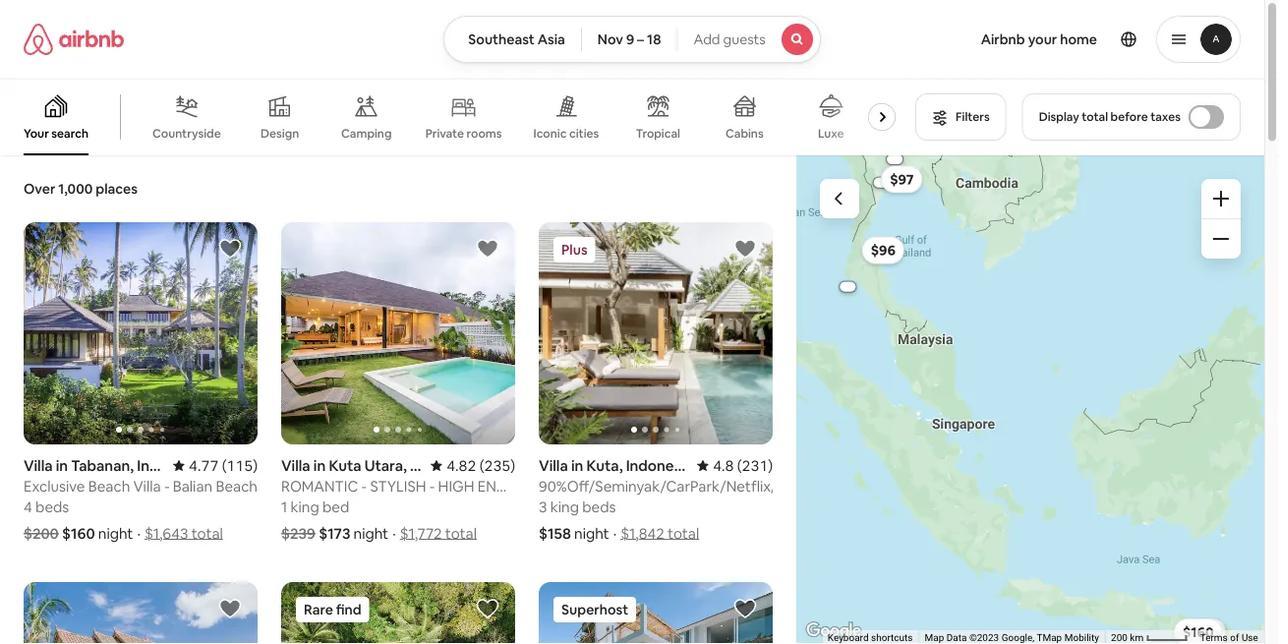 Task type: locate. For each thing, give the bounding box(es) containing it.
tmap
[[1038, 632, 1063, 644]]

1 horizontal spatial beds
[[583, 497, 616, 517]]

1 night from the left
[[98, 524, 133, 543]]

0 vertical spatial $160
[[62, 524, 95, 543]]

filters button
[[916, 93, 1007, 141]]

before
[[1111, 109, 1149, 124]]

2 beds from the left
[[583, 497, 616, 517]]

1 horizontal spatial night
[[354, 524, 389, 543]]

· left $1,772
[[393, 524, 396, 543]]

southeast asia
[[468, 30, 565, 48]]

18
[[647, 30, 662, 48]]

night inside 90%off/seminyak/carpark/netflix/youtubeavailable 3 king beds $158 night · $1,842 total
[[575, 524, 610, 543]]

90%off/seminyak/carpark/netflix/youtubeavailable
[[539, 477, 898, 496]]

asia
[[538, 30, 565, 48]]

none search field containing southeast asia
[[444, 16, 821, 63]]

total right $1,772
[[445, 524, 477, 543]]

4.77
[[189, 456, 219, 475]]

2 · from the left
[[393, 524, 396, 543]]

0 horizontal spatial king
[[291, 497, 319, 517]]

2 night from the left
[[354, 524, 389, 543]]

total inside 1 king bed $239 $173 night · $1,772 total
[[445, 524, 477, 543]]

1 horizontal spatial king
[[551, 497, 579, 517]]

3 · from the left
[[614, 524, 617, 543]]

$200
[[24, 524, 59, 543]]

total left before
[[1082, 109, 1109, 124]]

1 horizontal spatial beach
[[216, 477, 258, 496]]

keyboard
[[828, 632, 869, 644]]

filters
[[956, 109, 990, 124]]

4.8 (231)
[[713, 456, 773, 475]]

4.8 out of 5 average rating,  231 reviews image
[[698, 456, 773, 475]]

4.77 out of 5 average rating,  115 reviews image
[[173, 456, 258, 475]]

total right $1,842
[[668, 524, 700, 543]]

king inside 90%off/seminyak/carpark/netflix/youtubeavailable 3 king beds $158 night · $1,842 total
[[551, 497, 579, 517]]

airbnb your home
[[981, 30, 1098, 48]]

· inside 90%off/seminyak/carpark/netflix/youtubeavailable 3 king beds $158 night · $1,842 total
[[614, 524, 617, 543]]

home
[[1061, 30, 1098, 48]]

3 night from the left
[[575, 524, 610, 543]]

night
[[98, 524, 133, 543], [354, 524, 389, 543], [575, 524, 610, 543]]

beds down exclusive
[[35, 497, 69, 517]]

200 km
[[1112, 632, 1147, 644]]

beds right 3
[[583, 497, 616, 517]]

total inside 90%off/seminyak/carpark/netflix/youtubeavailable 3 king beds $158 night · $1,842 total
[[668, 524, 700, 543]]

group
[[0, 79, 904, 155], [24, 222, 258, 445], [281, 222, 516, 445], [539, 222, 773, 445], [24, 583, 258, 644], [281, 583, 516, 644], [539, 583, 773, 644]]

display
[[1040, 109, 1080, 124]]

1 · from the left
[[137, 524, 141, 543]]

camping
[[341, 126, 392, 141]]

1 horizontal spatial ·
[[393, 524, 396, 543]]

tropical
[[636, 126, 681, 141]]

map
[[925, 632, 945, 644]]

· inside 1 king bed $239 $173 night · $1,772 total
[[393, 524, 396, 543]]

-
[[164, 477, 170, 496]]

2 horizontal spatial ·
[[614, 524, 617, 543]]

4
[[24, 497, 32, 517]]

1 horizontal spatial $160
[[1184, 624, 1215, 641]]

3
[[539, 497, 548, 517]]

4.8
[[713, 456, 734, 475]]

$173
[[319, 524, 351, 543]]

· inside exclusive beach villa - balian beach 4 beds $200 $160 night · $1,643 total
[[137, 524, 141, 543]]

$209 button
[[1177, 622, 1228, 644]]

king
[[291, 497, 319, 517], [551, 497, 579, 517]]

$1,643 total button
[[145, 524, 223, 543]]

· left $1,643
[[137, 524, 141, 543]]

©2023
[[970, 632, 1000, 644]]

0 horizontal spatial $160
[[62, 524, 95, 543]]

over 1,000 places
[[24, 180, 138, 198]]

add guests
[[694, 30, 766, 48]]

night right $158
[[575, 524, 610, 543]]

shortcuts
[[872, 632, 914, 644]]

$160 inside exclusive beach villa - balian beach 4 beds $200 $160 night · $1,643 total
[[62, 524, 95, 543]]

over
[[24, 180, 55, 198]]

king right 3
[[551, 497, 579, 517]]

guests
[[724, 30, 766, 48]]

total right $1,643
[[191, 524, 223, 543]]

private rooms
[[426, 126, 502, 141]]

1 vertical spatial $160
[[1184, 624, 1215, 641]]

search
[[52, 126, 89, 141]]

0 horizontal spatial night
[[98, 524, 133, 543]]

king right 1
[[291, 497, 319, 517]]

4.82 out of 5 average rating,  235 reviews image
[[431, 456, 516, 475]]

90%off/seminyak/carpark/netflix/youtubeavailable 3 king beds $158 night · $1,842 total
[[539, 477, 898, 543]]

beds inside exclusive beach villa - balian beach 4 beds $200 $160 night · $1,643 total
[[35, 497, 69, 517]]

exclusive beach villa - balian beach 4 beds $200 $160 night · $1,643 total
[[24, 477, 258, 543]]

display total before taxes button
[[1023, 93, 1242, 141]]

balian
[[173, 477, 213, 496]]

zoom out image
[[1214, 231, 1230, 247]]

terms of use link
[[1201, 632, 1259, 644]]

add to wishlist: room in kecamatan ubud, indonesia image
[[476, 597, 500, 621]]

· left $1,842
[[614, 524, 617, 543]]

beach left villa
[[88, 477, 130, 496]]

$239
[[281, 524, 316, 543]]

terms
[[1201, 632, 1229, 644]]

2 king from the left
[[551, 497, 579, 517]]

airbnb your home link
[[970, 19, 1110, 60]]

cabins
[[726, 126, 764, 141]]

night for $158
[[575, 524, 610, 543]]

beach down (115) on the left
[[216, 477, 258, 496]]

night right $173
[[354, 524, 389, 543]]

0 horizontal spatial ·
[[137, 524, 141, 543]]

1 beds from the left
[[35, 497, 69, 517]]

night inside 1 king bed $239 $173 night · $1,772 total
[[354, 524, 389, 543]]

night for $239
[[354, 524, 389, 543]]

your
[[1029, 30, 1058, 48]]

exclusive
[[24, 477, 85, 496]]

(235)
[[480, 456, 516, 475]]

luxe
[[819, 126, 845, 141]]

–
[[638, 30, 645, 48]]

terms of use
[[1201, 632, 1259, 644]]

2 horizontal spatial night
[[575, 524, 610, 543]]

None search field
[[444, 16, 821, 63]]

1 king bed $239 $173 night · $1,772 total
[[281, 497, 477, 543]]

profile element
[[845, 0, 1242, 79]]

1 king from the left
[[291, 497, 319, 517]]

$160
[[62, 524, 95, 543], [1184, 624, 1215, 641]]

google image
[[802, 619, 867, 644]]

night left $1,643
[[98, 524, 133, 543]]

add to wishlist: villa in kuta utara, indonesia image
[[476, 237, 500, 261]]

0 horizontal spatial beds
[[35, 497, 69, 517]]

villa
[[133, 477, 161, 496]]

0 horizontal spatial beach
[[88, 477, 130, 496]]



Task type: describe. For each thing, give the bounding box(es) containing it.
$1,842
[[621, 524, 665, 543]]

· for $239
[[393, 524, 396, 543]]

mobility
[[1065, 632, 1100, 644]]

iconic
[[534, 126, 567, 141]]

add to wishlist: villa in pererenan, indonesia image
[[734, 597, 758, 621]]

$97
[[891, 171, 914, 188]]

(115)
[[222, 456, 258, 475]]

map data ©2023 google, tmap mobility
[[925, 632, 1100, 644]]

$209
[[1186, 627, 1219, 644]]

200 km button
[[1106, 631, 1195, 644]]

places
[[96, 180, 138, 198]]

bed
[[323, 497, 350, 517]]

4.82
[[447, 456, 477, 475]]

200
[[1112, 632, 1128, 644]]

$39
[[1193, 624, 1218, 641]]

nov 9 – 18 button
[[581, 16, 678, 63]]

nov 9 – 18
[[598, 30, 662, 48]]

$41 button
[[1186, 619, 1226, 644]]

southeast asia button
[[444, 16, 582, 63]]

$160 button
[[1175, 619, 1224, 644]]

$41
[[1194, 624, 1217, 642]]

9
[[627, 30, 635, 48]]

data
[[947, 632, 968, 644]]

rooms
[[467, 126, 502, 141]]

display total before taxes
[[1040, 109, 1182, 124]]

1 beach from the left
[[88, 477, 130, 496]]

add guests button
[[677, 16, 821, 63]]

google map
showing 24 stays. region
[[797, 153, 1265, 644]]

add to wishlist: cottage in kecamatan ubud, indonesia image
[[218, 597, 242, 621]]

$39 button
[[1185, 619, 1227, 644]]

taxes
[[1151, 109, 1182, 124]]

your search
[[24, 126, 89, 141]]

$1,842 total button
[[621, 524, 700, 543]]

$1,772 total button
[[400, 524, 477, 543]]

1
[[281, 497, 288, 517]]

iconic cities
[[534, 126, 599, 141]]

southeast
[[468, 30, 535, 48]]

4.77 (115)
[[189, 456, 258, 475]]

$96 button
[[863, 237, 905, 264]]

add to wishlist: villa in tabanan, indonesia image
[[218, 237, 242, 261]]

· for $158
[[614, 524, 617, 543]]

keyboard shortcuts button
[[828, 631, 914, 644]]

1,000
[[58, 180, 93, 198]]

google,
[[1002, 632, 1035, 644]]

$96
[[871, 242, 896, 259]]

km
[[1131, 632, 1145, 644]]

$1,643
[[145, 524, 188, 543]]

private
[[426, 126, 464, 141]]

$97 button
[[882, 166, 923, 193]]

beds inside 90%off/seminyak/carpark/netflix/youtubeavailable 3 king beds $158 night · $1,842 total
[[583, 497, 616, 517]]

total inside button
[[1082, 109, 1109, 124]]

2 beach from the left
[[216, 477, 258, 496]]

cities
[[570, 126, 599, 141]]

add
[[694, 30, 721, 48]]

of
[[1231, 632, 1240, 644]]

$158
[[539, 524, 571, 543]]

4.82 (235)
[[447, 456, 516, 475]]

$1,772
[[400, 524, 442, 543]]

airbnb
[[981, 30, 1026, 48]]

add to wishlist: villa in kuta, indonesia image
[[734, 237, 758, 261]]

design
[[261, 126, 299, 141]]

use
[[1243, 632, 1259, 644]]

nov
[[598, 30, 624, 48]]

$88
[[1193, 624, 1217, 642]]

countryside
[[152, 126, 221, 141]]

$88 button
[[1184, 619, 1226, 644]]

group containing iconic cities
[[0, 79, 904, 155]]

keyboard shortcuts
[[828, 632, 914, 644]]

$160 inside button
[[1184, 624, 1215, 641]]

king inside 1 king bed $239 $173 night · $1,772 total
[[291, 497, 319, 517]]

night inside exclusive beach villa - balian beach 4 beds $200 $160 night · $1,643 total
[[98, 524, 133, 543]]

zoom in image
[[1214, 191, 1230, 207]]

your
[[24, 126, 49, 141]]

total inside exclusive beach villa - balian beach 4 beds $200 $160 night · $1,643 total
[[191, 524, 223, 543]]



Task type: vqa. For each thing, say whether or not it's contained in the screenshot.
the bottom for
no



